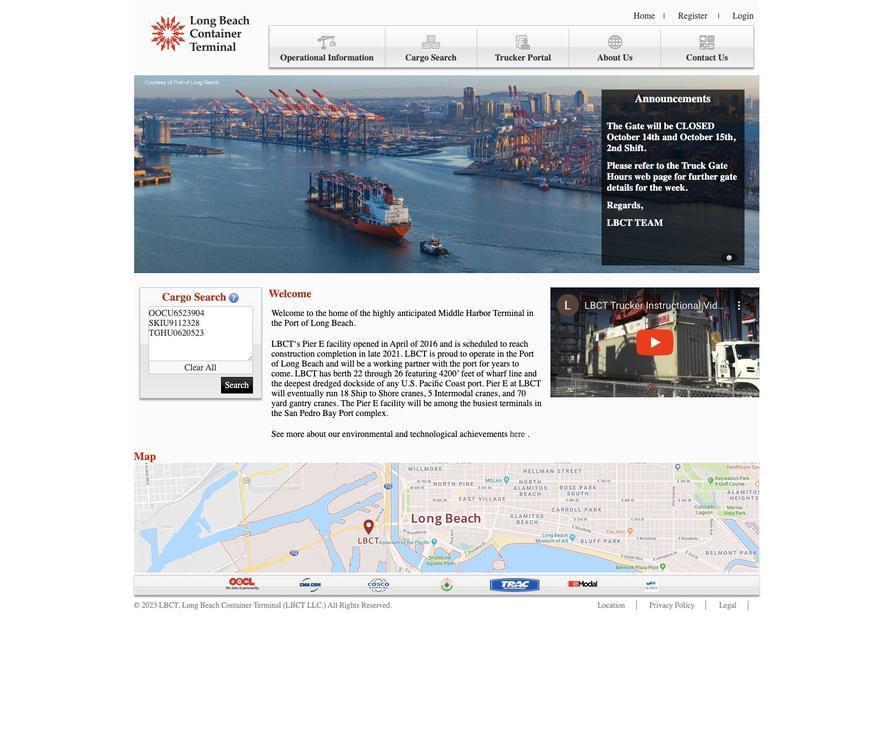 Task type: vqa. For each thing, say whether or not it's contained in the screenshot.
Legal
yes



Task type: describe. For each thing, give the bounding box(es) containing it.
lbct up featuring on the left of the page
[[405, 349, 427, 359]]

policy
[[675, 601, 695, 611]]

anticipated
[[398, 309, 436, 319]]

14th and
[[642, 131, 678, 142]]

2 | from the left
[[718, 12, 720, 21]]

here
[[510, 430, 525, 440]]

lbct left has
[[295, 369, 317, 379]]

opened
[[354, 339, 379, 349]]

the left home
[[316, 309, 327, 319]]

of down lbct's
[[272, 359, 279, 369]]

welcome for welcome
[[269, 288, 312, 300]]

will left the a
[[341, 359, 355, 369]]

be inside the gate will be closed october 14th and october 15th, 2nd shift.
[[664, 120, 674, 131]]

partner
[[405, 359, 430, 369]]

refer
[[635, 160, 654, 171]]

the left "truck"
[[667, 160, 680, 171]]

gate inside please refer to the truck gate hours web page for further gate details for the week.
[[709, 160, 728, 171]]

announcements
[[635, 92, 711, 105]]

0 vertical spatial facility
[[327, 339, 351, 349]]

working
[[373, 359, 403, 369]]

pedro
[[300, 409, 320, 419]]

0 vertical spatial e
[[319, 339, 324, 349]]

contact us
[[687, 53, 728, 63]]

trucker
[[495, 53, 526, 63]]

through
[[365, 369, 392, 379]]

location link
[[598, 601, 625, 611]]

operate
[[469, 349, 495, 359]]

busiest
[[473, 399, 498, 409]]

intermodal
[[435, 389, 473, 399]]

run
[[326, 389, 338, 399]]

© 2023 lbct, long beach container terminal (lbct llc.) all rights reserved.
[[134, 601, 392, 611]]

page
[[653, 171, 672, 182]]

1 vertical spatial cargo
[[162, 291, 191, 304]]

middle
[[439, 309, 464, 319]]

trucker portal link
[[477, 29, 569, 68]]

proud
[[438, 349, 458, 359]]

see
[[272, 430, 284, 440]]

location
[[598, 601, 625, 611]]

home
[[634, 11, 655, 21]]

1 | from the left
[[664, 12, 665, 21]]

1 horizontal spatial all
[[328, 601, 338, 611]]

terminal inside welcome to the home of the highly anticipated middle harbor terminal in the port of long beach.
[[493, 309, 525, 319]]

line
[[509, 369, 522, 379]]

and right 2016
[[440, 339, 453, 349]]

1 horizontal spatial is
[[455, 339, 461, 349]]

to right years
[[513, 359, 519, 369]]

in right late
[[381, 339, 388, 349]]

team
[[635, 217, 663, 228]]

port inside welcome to the home of the highly anticipated middle harbor terminal in the port of long beach.
[[284, 319, 299, 328]]

legal link
[[719, 601, 737, 611]]

lbct,
[[159, 601, 180, 611]]

please refer to the truck gate hours web page for further gate details for the week.
[[607, 160, 737, 193]]

operational
[[280, 53, 326, 63]]

Enter container numbers and/ or booking numbers. text field
[[148, 306, 253, 361]]

truck
[[682, 160, 706, 171]]

of right home
[[350, 309, 358, 319]]

bay
[[323, 409, 337, 419]]

hours
[[607, 171, 632, 182]]

register
[[678, 11, 708, 21]]

the up lbct's
[[272, 319, 282, 328]]

beach inside lbct's pier e facility opened in april of 2016 and is scheduled to reach construction completion in late 2021.  lbct is proud to operate in the port of long beach and will be a working partner with the port for years to come.  lbct has berth 22 through 26 featuring 4200' feet of wharf line and the deepest dredged dockside of any u.s. pacific coast port. pier e at lbct will eventually run 18 ship to shore cranes, 5 intermodal cranes, and 70 yard gantry cranes. the pier e facility will be among the busiest terminals in the san pedro bay port complex.
[[302, 359, 324, 369]]

lbct's
[[272, 339, 300, 349]]

for inside lbct's pier e facility opened in april of 2016 and is scheduled to reach construction completion in late 2021.  lbct is proud to operate in the port of long beach and will be a working partner with the port for years to come.  lbct has berth 22 through 26 featuring 4200' feet of wharf line and the deepest dredged dockside of any u.s. pacific coast port. pier e at lbct will eventually run 18 ship to shore cranes, 5 intermodal cranes, and 70 yard gantry cranes. the pier e facility will be among the busiest terminals in the san pedro bay port complex.
[[479, 359, 490, 369]]

clear all
[[185, 363, 217, 373]]

closed
[[676, 120, 715, 131]]

and right line
[[524, 369, 537, 379]]

cargo inside menu bar
[[405, 53, 429, 63]]

to inside welcome to the home of the highly anticipated middle harbor terminal in the port of long beach.
[[307, 309, 314, 319]]

.
[[527, 430, 530, 440]]

has
[[320, 369, 331, 379]]

0 horizontal spatial terminal
[[254, 601, 281, 611]]

completion
[[317, 349, 357, 359]]

legal
[[719, 601, 737, 611]]

privacy policy
[[650, 601, 695, 611]]

the left port
[[450, 359, 461, 369]]

april
[[390, 339, 408, 349]]

contact
[[687, 53, 716, 63]]

the inside the gate will be closed october 14th and october 15th, 2nd shift.
[[607, 120, 623, 131]]

details
[[607, 182, 633, 193]]

2nd
[[607, 142, 622, 153]]

see more about our environmental and technological achievements here .
[[272, 430, 530, 440]]

regards,​
[[607, 200, 643, 211]]

1 vertical spatial port
[[519, 349, 534, 359]]

4200'
[[439, 369, 460, 379]]

1 cranes, from the left
[[401, 389, 426, 399]]

eventually
[[287, 389, 324, 399]]

harbor
[[466, 309, 491, 319]]

come.
[[272, 369, 293, 379]]

further
[[689, 171, 718, 182]]

5
[[428, 389, 433, 399]]

scheduled
[[463, 339, 498, 349]]

coast
[[446, 379, 466, 389]]

featuring
[[405, 369, 437, 379]]

lbct down regards,​
[[607, 217, 633, 228]]

0 horizontal spatial is
[[430, 349, 435, 359]]

gate
[[721, 171, 737, 182]]

dredged
[[313, 379, 341, 389]]

1 vertical spatial be
[[357, 359, 365, 369]]

berth
[[333, 369, 352, 379]]

will left 5
[[408, 399, 421, 409]]

to right "ship"
[[370, 389, 376, 399]]

cargo search link
[[386, 29, 477, 68]]

please
[[607, 160, 632, 171]]

portal
[[528, 53, 551, 63]]

about
[[597, 53, 621, 63]]

yard
[[272, 399, 287, 409]]

lbct's pier e facility opened in april of 2016 and is scheduled to reach construction completion in late 2021.  lbct is proud to operate in the port of long beach and will be a working partner with the port for years to come.  lbct has berth 22 through 26 featuring 4200' feet of wharf line and the deepest dredged dockside of any u.s. pacific coast port. pier e at lbct will eventually run 18 ship to shore cranes, 5 intermodal cranes, and 70 yard gantry cranes. the pier e facility will be among the busiest terminals in the san pedro bay port complex.
[[272, 339, 542, 419]]

at
[[510, 379, 517, 389]]

welcome for welcome to the home of the highly anticipated middle harbor terminal in the port of long beach.
[[272, 309, 305, 319]]

15th,
[[716, 131, 736, 142]]

register link
[[678, 11, 708, 21]]

contact us link
[[661, 29, 753, 68]]



Task type: locate. For each thing, give the bounding box(es) containing it.
here link
[[510, 430, 525, 440]]

all right clear
[[206, 363, 217, 373]]

to inside please refer to the truck gate hours web page for further gate details for the week.
[[657, 160, 665, 171]]

to right refer
[[657, 160, 665, 171]]

2 horizontal spatial pier
[[486, 379, 501, 389]]

shift.
[[625, 142, 647, 153]]

map
[[134, 451, 156, 463]]

long right lbct,
[[182, 601, 198, 611]]

to right proud
[[460, 349, 467, 359]]

ship
[[351, 389, 367, 399]]

menu bar containing operational information
[[269, 25, 754, 68]]

the
[[607, 120, 623, 131], [341, 399, 354, 409]]

of left 2016
[[411, 339, 418, 349]]

gate
[[625, 120, 645, 131], [709, 160, 728, 171]]

login link
[[733, 11, 754, 21]]

beach left container
[[200, 601, 219, 611]]

port right 'bay'
[[339, 409, 354, 419]]

us for about us
[[623, 53, 633, 63]]

long inside lbct's pier e facility opened in april of 2016 and is scheduled to reach construction completion in late 2021.  lbct is proud to operate in the port of long beach and will be a working partner with the port for years to come.  lbct has berth 22 through 26 featuring 4200' feet of wharf line and the deepest dredged dockside of any u.s. pacific coast port. pier e at lbct will eventually run 18 ship to shore cranes, 5 intermodal cranes, and 70 yard gantry cranes. the pier e facility will be among the busiest terminals in the san pedro bay port complex.
[[281, 359, 300, 369]]

is left scheduled
[[455, 339, 461, 349]]

1 horizontal spatial for
[[636, 182, 648, 193]]

cargo
[[405, 53, 429, 63], [162, 291, 191, 304]]

about
[[307, 430, 326, 440]]

1 vertical spatial search
[[194, 291, 226, 304]]

u.s.
[[402, 379, 417, 389]]

be left the a
[[357, 359, 365, 369]]

0 horizontal spatial gate
[[625, 120, 645, 131]]

0 horizontal spatial pier
[[303, 339, 317, 349]]

is
[[455, 339, 461, 349], [430, 349, 435, 359]]

in right operate
[[497, 349, 504, 359]]

about us link
[[569, 29, 661, 68]]

is left proud
[[430, 349, 435, 359]]

0 vertical spatial cargo search
[[405, 53, 457, 63]]

0 horizontal spatial the
[[341, 399, 354, 409]]

pier right port.
[[486, 379, 501, 389]]

0 horizontal spatial be
[[357, 359, 365, 369]]

gate right "truck"
[[709, 160, 728, 171]]

1 horizontal spatial be
[[424, 399, 432, 409]]

to left reach
[[500, 339, 507, 349]]

0 vertical spatial be
[[664, 120, 674, 131]]

2 horizontal spatial be
[[664, 120, 674, 131]]

clear all button
[[148, 361, 253, 375]]

| right home link
[[664, 12, 665, 21]]

1 vertical spatial welcome
[[272, 309, 305, 319]]

2 vertical spatial e
[[373, 399, 378, 409]]

e
[[319, 339, 324, 349], [503, 379, 508, 389], [373, 399, 378, 409]]

26
[[394, 369, 403, 379]]

october up please
[[607, 131, 640, 142]]

0 vertical spatial cargo
[[405, 53, 429, 63]]

in
[[527, 309, 534, 319], [381, 339, 388, 349], [359, 349, 366, 359], [497, 349, 504, 359], [535, 399, 542, 409]]

22
[[354, 369, 363, 379]]

the right among
[[460, 399, 471, 409]]

gate inside the gate will be closed october 14th and october 15th, 2nd shift.
[[625, 120, 645, 131]]

2 horizontal spatial for
[[675, 171, 687, 182]]

1 horizontal spatial |
[[718, 12, 720, 21]]

port up lbct's
[[284, 319, 299, 328]]

2021.
[[383, 349, 403, 359]]

1 horizontal spatial pier
[[357, 399, 371, 409]]

cranes, left 5
[[401, 389, 426, 399]]

cranes, down wharf
[[476, 389, 500, 399]]

terminal right harbor
[[493, 309, 525, 319]]

terminals
[[500, 399, 533, 409]]

2 us from the left
[[719, 53, 728, 63]]

port up line
[[519, 349, 534, 359]]

1 vertical spatial facility
[[381, 399, 406, 409]]

2016
[[420, 339, 438, 349]]

us right the 'contact'
[[719, 53, 728, 63]]

pier right lbct's
[[303, 339, 317, 349]]

2 horizontal spatial long
[[311, 319, 329, 328]]

1 horizontal spatial terminal
[[493, 309, 525, 319]]

lbct team
[[607, 217, 663, 228]]

in left late
[[359, 349, 366, 359]]

all
[[206, 363, 217, 373], [328, 601, 338, 611]]

beach
[[302, 359, 324, 369], [200, 601, 219, 611]]

be left "closed" at the top
[[664, 120, 674, 131]]

the up yard
[[272, 379, 282, 389]]

2 october from the left
[[680, 131, 713, 142]]

2 cranes, from the left
[[476, 389, 500, 399]]

2 horizontal spatial port
[[519, 349, 534, 359]]

1 october from the left
[[607, 131, 640, 142]]

1 us from the left
[[623, 53, 633, 63]]

0 horizontal spatial cargo
[[162, 291, 191, 304]]

years
[[492, 359, 510, 369]]

of right feet
[[477, 369, 484, 379]]

0 vertical spatial pier
[[303, 339, 317, 349]]

2 horizontal spatial e
[[503, 379, 508, 389]]

0 horizontal spatial long
[[182, 601, 198, 611]]

1 horizontal spatial facility
[[381, 399, 406, 409]]

2 vertical spatial be
[[424, 399, 432, 409]]

1 horizontal spatial october
[[680, 131, 713, 142]]

pier down dockside
[[357, 399, 371, 409]]

2 vertical spatial pier
[[357, 399, 371, 409]]

for right details
[[636, 182, 648, 193]]

1 vertical spatial all
[[328, 601, 338, 611]]

0 vertical spatial terminal
[[493, 309, 525, 319]]

port.
[[468, 379, 484, 389]]

reserved.
[[362, 601, 392, 611]]

0 horizontal spatial for
[[479, 359, 490, 369]]

login
[[733, 11, 754, 21]]

the up 2nd in the top right of the page
[[607, 120, 623, 131]]

long left the beach.
[[311, 319, 329, 328]]

late
[[368, 349, 381, 359]]

2 vertical spatial port
[[339, 409, 354, 419]]

0 vertical spatial gate
[[625, 120, 645, 131]]

menu bar
[[269, 25, 754, 68]]

achievements
[[460, 430, 508, 440]]

1 vertical spatial long
[[281, 359, 300, 369]]

1 horizontal spatial gate
[[709, 160, 728, 171]]

in right the '70'
[[535, 399, 542, 409]]

will inside the gate will be closed october 14th and october 15th, 2nd shift.
[[647, 120, 662, 131]]

18
[[340, 389, 349, 399]]

the up line
[[507, 349, 517, 359]]

us right "about"
[[623, 53, 633, 63]]

in up reach
[[527, 309, 534, 319]]

for right port
[[479, 359, 490, 369]]

construction
[[272, 349, 315, 359]]

highly
[[373, 309, 395, 319]]

our
[[328, 430, 340, 440]]

the gate will be closed october 14th and october 15th, 2nd shift.
[[607, 120, 736, 153]]

0 horizontal spatial search
[[194, 291, 226, 304]]

facility down the beach.
[[327, 339, 351, 349]]

terminal left (lbct
[[254, 601, 281, 611]]

home link
[[634, 11, 655, 21]]

for
[[675, 171, 687, 182], [636, 182, 648, 193], [479, 359, 490, 369]]

(lbct
[[283, 601, 305, 611]]

0 horizontal spatial port
[[284, 319, 299, 328]]

1 horizontal spatial the
[[607, 120, 623, 131]]

the left week. at the right of the page
[[650, 182, 663, 193]]

0 vertical spatial search
[[431, 53, 457, 63]]

e left "at"
[[503, 379, 508, 389]]

october up "truck"
[[680, 131, 713, 142]]

0 horizontal spatial us
[[623, 53, 633, 63]]

lbct
[[607, 217, 633, 228], [405, 349, 427, 359], [295, 369, 317, 379], [519, 379, 541, 389]]

search inside cargo search link
[[431, 53, 457, 63]]

and left technological
[[395, 430, 408, 440]]

0 horizontal spatial beach
[[200, 601, 219, 611]]

1 horizontal spatial beach
[[302, 359, 324, 369]]

all inside button
[[206, 363, 217, 373]]

beach.
[[332, 319, 356, 328]]

0 vertical spatial all
[[206, 363, 217, 373]]

1 vertical spatial pier
[[486, 379, 501, 389]]

1 vertical spatial gate
[[709, 160, 728, 171]]

0 vertical spatial beach
[[302, 359, 324, 369]]

operational information link
[[269, 29, 386, 68]]

home
[[329, 309, 348, 319]]

0 horizontal spatial all
[[206, 363, 217, 373]]

1 horizontal spatial port
[[339, 409, 354, 419]]

long inside welcome to the home of the highly anticipated middle harbor terminal in the port of long beach.
[[311, 319, 329, 328]]

the left san
[[272, 409, 282, 419]]

will down the come.
[[272, 389, 285, 399]]

wharf
[[486, 369, 507, 379]]

in inside welcome to the home of the highly anticipated middle harbor terminal in the port of long beach.
[[527, 309, 534, 319]]

1 horizontal spatial cargo
[[405, 53, 429, 63]]

and up dredged
[[326, 359, 339, 369]]

long
[[311, 319, 329, 328], [281, 359, 300, 369], [182, 601, 198, 611]]

0 vertical spatial port
[[284, 319, 299, 328]]

technological
[[410, 430, 458, 440]]

long down lbct's
[[281, 359, 300, 369]]

0 horizontal spatial e
[[319, 339, 324, 349]]

reach
[[509, 339, 528, 349]]

of left any
[[377, 379, 384, 389]]

privacy policy link
[[650, 601, 695, 611]]

to left home
[[307, 309, 314, 319]]

the inside lbct's pier e facility opened in april of 2016 and is scheduled to reach construction completion in late 2021.  lbct is proud to operate in the port of long beach and will be a working partner with the port for years to come.  lbct has berth 22 through 26 featuring 4200' feet of wharf line and the deepest dredged dockside of any u.s. pacific coast port. pier e at lbct will eventually run 18 ship to shore cranes, 5 intermodal cranes, and 70 yard gantry cranes. the pier e facility will be among the busiest terminals in the san pedro bay port complex.
[[341, 399, 354, 409]]

70
[[517, 389, 526, 399]]

facility down any
[[381, 399, 406, 409]]

e left shore at bottom left
[[373, 399, 378, 409]]

| left login link
[[718, 12, 720, 21]]

0 vertical spatial welcome
[[269, 288, 312, 300]]

beach up dredged
[[302, 359, 324, 369]]

welcome inside welcome to the home of the highly anticipated middle harbor terminal in the port of long beach.
[[272, 309, 305, 319]]

us for contact us
[[719, 53, 728, 63]]

cargo search inside cargo search link
[[405, 53, 457, 63]]

1 horizontal spatial cranes,
[[476, 389, 500, 399]]

complex.
[[356, 409, 388, 419]]

e up has
[[319, 339, 324, 349]]

1 vertical spatial e
[[503, 379, 508, 389]]

to
[[657, 160, 665, 171], [307, 309, 314, 319], [500, 339, 507, 349], [460, 349, 467, 359], [513, 359, 519, 369], [370, 389, 376, 399]]

be left among
[[424, 399, 432, 409]]

the left highly
[[360, 309, 371, 319]]

will down the announcements at top
[[647, 120, 662, 131]]

2023
[[142, 601, 157, 611]]

0 horizontal spatial cargo search
[[162, 291, 226, 304]]

None submit
[[221, 377, 253, 394]]

1 horizontal spatial e
[[373, 399, 378, 409]]

2 vertical spatial long
[[182, 601, 198, 611]]

gantry
[[289, 399, 312, 409]]

will
[[647, 120, 662, 131], [341, 359, 355, 369], [272, 389, 285, 399], [408, 399, 421, 409]]

0 horizontal spatial cranes,
[[401, 389, 426, 399]]

shore
[[379, 389, 399, 399]]

lbct right "at"
[[519, 379, 541, 389]]

1 vertical spatial beach
[[200, 601, 219, 611]]

1 vertical spatial cargo search
[[162, 291, 226, 304]]

©
[[134, 601, 140, 611]]

1 vertical spatial terminal
[[254, 601, 281, 611]]

rights
[[340, 601, 360, 611]]

container
[[221, 601, 252, 611]]

for right page
[[675, 171, 687, 182]]

and left the '70'
[[503, 389, 515, 399]]

0 horizontal spatial facility
[[327, 339, 351, 349]]

welcome
[[269, 288, 312, 300], [272, 309, 305, 319]]

gate up "shift."
[[625, 120, 645, 131]]

llc.)
[[307, 601, 326, 611]]

week.
[[665, 182, 688, 193]]

0 vertical spatial long
[[311, 319, 329, 328]]

of up construction on the top of page
[[301, 319, 309, 328]]

dockside
[[344, 379, 375, 389]]

cranes.
[[314, 399, 339, 409]]

1 horizontal spatial us
[[719, 53, 728, 63]]

cranes,
[[401, 389, 426, 399], [476, 389, 500, 399]]

0 horizontal spatial |
[[664, 12, 665, 21]]

all right llc.)
[[328, 601, 338, 611]]

trucker portal
[[495, 53, 551, 63]]

0 vertical spatial the
[[607, 120, 623, 131]]

more
[[286, 430, 305, 440]]

be
[[664, 120, 674, 131], [357, 359, 365, 369], [424, 399, 432, 409]]

privacy
[[650, 601, 673, 611]]

1 horizontal spatial cargo search
[[405, 53, 457, 63]]

1 horizontal spatial search
[[431, 53, 457, 63]]

1 horizontal spatial long
[[281, 359, 300, 369]]

the right run
[[341, 399, 354, 409]]

0 horizontal spatial october
[[607, 131, 640, 142]]

1 vertical spatial the
[[341, 399, 354, 409]]

the
[[667, 160, 680, 171], [650, 182, 663, 193], [316, 309, 327, 319], [360, 309, 371, 319], [272, 319, 282, 328], [507, 349, 517, 359], [450, 359, 461, 369], [272, 379, 282, 389], [460, 399, 471, 409], [272, 409, 282, 419]]



